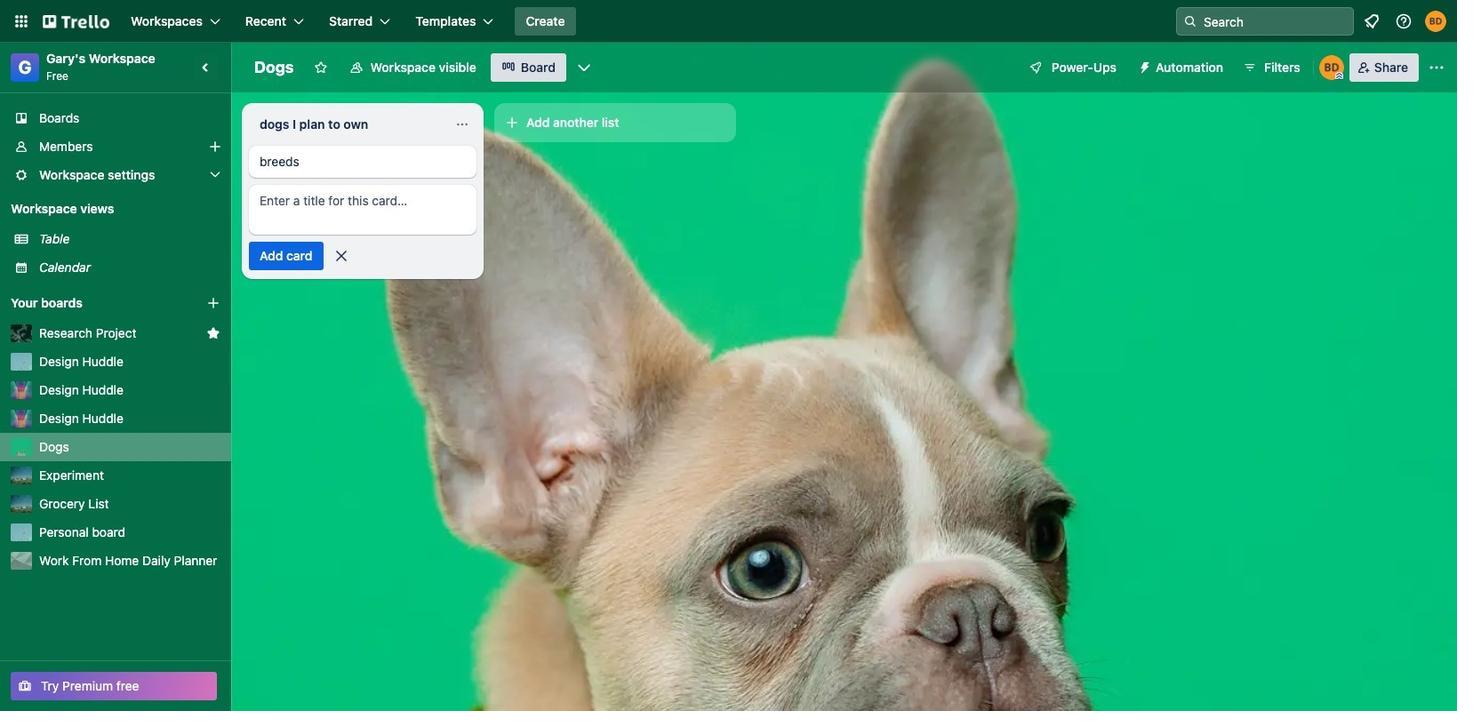 Task type: describe. For each thing, give the bounding box(es) containing it.
sm image
[[1131, 53, 1156, 78]]

Board name text field
[[245, 53, 303, 82]]

this member is an admin of this board. image
[[1335, 72, 1343, 80]]

Search field
[[1198, 9, 1353, 34]]

your boards with 9 items element
[[11, 293, 180, 314]]

open information menu image
[[1395, 12, 1413, 30]]

Enter a title for this card… text field
[[249, 185, 477, 235]]

add board image
[[206, 296, 221, 310]]

0 notifications image
[[1361, 11, 1383, 32]]

star or unstar board image
[[313, 60, 328, 75]]

workspace navigation collapse icon image
[[194, 55, 219, 80]]



Task type: vqa. For each thing, say whether or not it's contained in the screenshot.
bottom AM.png
no



Task type: locate. For each thing, give the bounding box(es) containing it.
customize views image
[[575, 59, 593, 76]]

primary element
[[0, 0, 1457, 43]]

search image
[[1184, 14, 1198, 28]]

back to home image
[[43, 7, 109, 36]]

1 horizontal spatial barb dwyer (barbdwyer3) image
[[1425, 11, 1447, 32]]

show menu image
[[1428, 59, 1446, 76]]

cancel image
[[332, 247, 350, 265]]

0 horizontal spatial barb dwyer (barbdwyer3) image
[[1319, 55, 1344, 80]]

barb dwyer (barbdwyer3) image right open information menu icon
[[1425, 11, 1447, 32]]

0 vertical spatial barb dwyer (barbdwyer3) image
[[1425, 11, 1447, 32]]

barb dwyer (barbdwyer3) image down search field
[[1319, 55, 1344, 80]]

barb dwyer (barbdwyer3) image
[[1425, 11, 1447, 32], [1319, 55, 1344, 80]]

starred icon image
[[206, 326, 221, 341]]

1 vertical spatial barb dwyer (barbdwyer3) image
[[1319, 55, 1344, 80]]

None text field
[[249, 110, 448, 139]]



